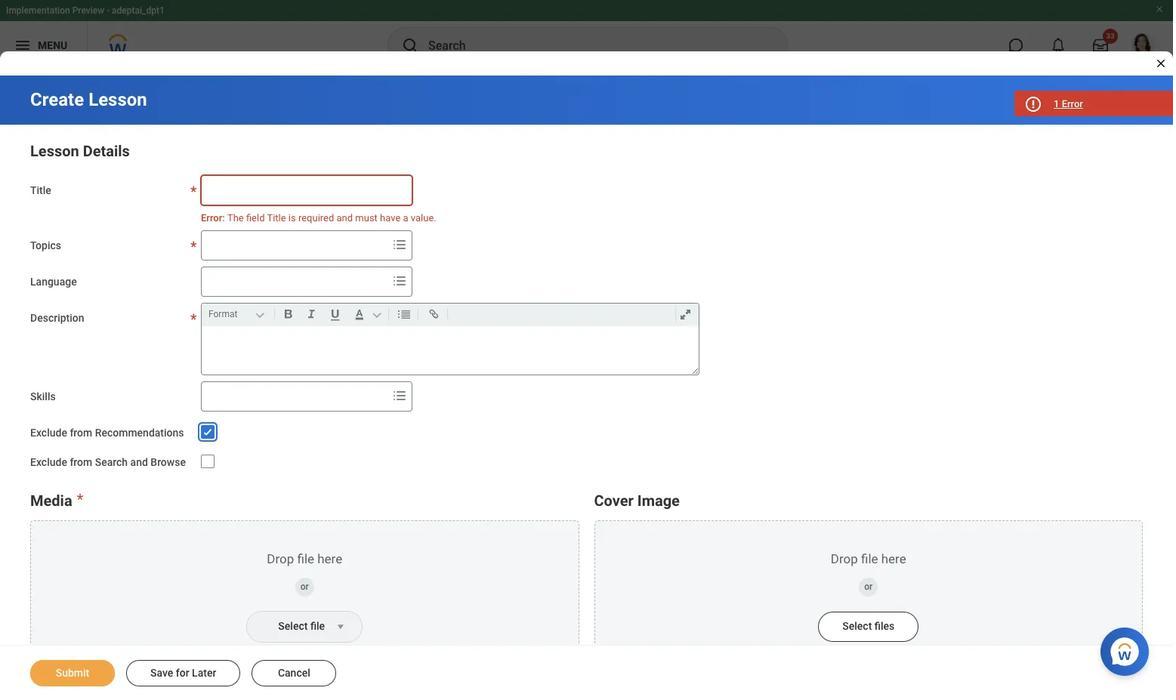 Task type: vqa. For each thing, say whether or not it's contained in the screenshot.
1st "from" from the bottom
yes



Task type: locate. For each thing, give the bounding box(es) containing it.
Topics field
[[202, 232, 388, 260]]

select left file
[[278, 620, 308, 633]]

have
[[380, 212, 401, 224]]

select inside the select files button
[[843, 620, 872, 633]]

title left is
[[267, 212, 286, 224]]

exclude for exclude from search and browse
[[30, 457, 67, 469]]

select left files on the right bottom of page
[[843, 620, 872, 633]]

0 horizontal spatial select
[[278, 620, 308, 633]]

1 vertical spatial from
[[70, 457, 92, 469]]

description
[[30, 312, 84, 325]]

select files
[[843, 620, 895, 633]]

1 select from the left
[[278, 620, 308, 633]]

exclude
[[30, 427, 67, 439], [30, 457, 67, 469]]

error
[[1062, 98, 1084, 110]]

create lesson main content
[[0, 76, 1174, 701]]

1
[[1054, 98, 1060, 110]]

lesson up "details"
[[89, 89, 147, 110]]

format button
[[206, 306, 271, 323]]

exclude down skills
[[30, 427, 67, 439]]

lesson
[[89, 89, 147, 110], [30, 142, 79, 160]]

error: the field title is required and must have a value.
[[201, 212, 437, 224]]

select inside select file button
[[278, 620, 308, 633]]

select file button
[[247, 612, 332, 642]]

cancel
[[278, 667, 311, 680]]

0 vertical spatial exclude
[[30, 427, 67, 439]]

0 horizontal spatial lesson
[[30, 142, 79, 160]]

or up 'select file'
[[301, 582, 309, 593]]

prompts image
[[391, 387, 409, 405]]

title down the lesson details
[[30, 184, 51, 197]]

2 or from the left
[[865, 582, 873, 593]]

search image
[[401, 36, 419, 54]]

1 vertical spatial lesson
[[30, 142, 79, 160]]

1 vertical spatial exclude
[[30, 457, 67, 469]]

Description text field
[[202, 327, 699, 375]]

0 horizontal spatial or
[[301, 582, 309, 593]]

0 vertical spatial and
[[337, 212, 353, 224]]

from left search
[[70, 457, 92, 469]]

language
[[30, 276, 77, 288]]

save
[[150, 667, 173, 680]]

2 exclude from the top
[[30, 457, 67, 469]]

1 prompts image from the top
[[391, 236, 409, 254]]

select
[[278, 620, 308, 633], [843, 620, 872, 633]]

cover
[[594, 492, 634, 510]]

lesson details
[[30, 142, 130, 160]]

topics
[[30, 240, 61, 252]]

from up exclude from search and browse
[[70, 427, 92, 439]]

1 horizontal spatial title
[[267, 212, 286, 224]]

or
[[301, 582, 309, 593], [865, 582, 873, 593]]

1 vertical spatial prompts image
[[391, 272, 409, 291]]

and right search
[[130, 457, 148, 469]]

action bar region
[[0, 645, 1174, 701]]

or inside cover image region
[[865, 582, 873, 593]]

1 from from the top
[[70, 427, 92, 439]]

2 prompts image from the top
[[391, 272, 409, 291]]

or for cover image
[[865, 582, 873, 593]]

from
[[70, 427, 92, 439], [70, 457, 92, 469]]

0 vertical spatial title
[[30, 184, 51, 197]]

check small image
[[199, 424, 217, 442]]

media region
[[30, 489, 579, 673]]

exclamation image
[[1028, 99, 1039, 110]]

must
[[355, 212, 378, 224]]

preview
[[72, 5, 104, 16]]

lesson down "create"
[[30, 142, 79, 160]]

1 horizontal spatial or
[[865, 582, 873, 593]]

save for later button
[[126, 661, 241, 687]]

workday assistant region
[[1101, 622, 1156, 676]]

value.
[[411, 212, 437, 224]]

italic image
[[302, 306, 322, 324]]

1 horizontal spatial lesson
[[89, 89, 147, 110]]

0 vertical spatial prompts image
[[391, 236, 409, 254]]

prompts image down a
[[391, 236, 409, 254]]

close create lesson image
[[1156, 57, 1168, 70]]

format group
[[206, 304, 702, 327]]

error:
[[201, 212, 225, 224]]

exclude up media
[[30, 457, 67, 469]]

0 vertical spatial from
[[70, 427, 92, 439]]

file
[[311, 620, 325, 633]]

Title text field
[[201, 175, 413, 206]]

2 select from the left
[[843, 620, 872, 633]]

profile logan mcneil element
[[1122, 29, 1165, 62]]

or up select files
[[865, 582, 873, 593]]

prompts image up 'bulleted list' image
[[391, 272, 409, 291]]

1 exclude from the top
[[30, 427, 67, 439]]

lesson details group
[[30, 139, 1144, 471]]

title
[[30, 184, 51, 197], [267, 212, 286, 224]]

1 or from the left
[[301, 582, 309, 593]]

exclude for exclude from recommendations
[[30, 427, 67, 439]]

prompts image
[[391, 236, 409, 254], [391, 272, 409, 291]]

prompts image for topics
[[391, 236, 409, 254]]

adeptai_dpt1
[[112, 5, 165, 16]]

implementation
[[6, 5, 70, 16]]

0 horizontal spatial and
[[130, 457, 148, 469]]

1 vertical spatial title
[[267, 212, 286, 224]]

0 horizontal spatial title
[[30, 184, 51, 197]]

save for later
[[150, 667, 216, 680]]

browse
[[151, 457, 186, 469]]

2 from from the top
[[70, 457, 92, 469]]

search
[[95, 457, 128, 469]]

and
[[337, 212, 353, 224], [130, 457, 148, 469]]

and left must at left top
[[337, 212, 353, 224]]

1 horizontal spatial select
[[843, 620, 872, 633]]

select file
[[278, 620, 325, 633]]

or inside media region
[[301, 582, 309, 593]]



Task type: describe. For each thing, give the bounding box(es) containing it.
cancel button
[[252, 661, 337, 687]]

or for media
[[301, 582, 309, 593]]

select files button
[[819, 612, 919, 642]]

create lesson dialog
[[0, 0, 1174, 701]]

later
[[192, 667, 216, 680]]

cover image region
[[594, 489, 1144, 673]]

from for search
[[70, 457, 92, 469]]

create
[[30, 89, 84, 110]]

prompts image for language
[[391, 272, 409, 291]]

lesson inside group
[[30, 142, 79, 160]]

required
[[299, 212, 334, 224]]

cover image
[[594, 492, 680, 510]]

is
[[289, 212, 296, 224]]

field
[[246, 212, 265, 224]]

select for media
[[278, 620, 308, 633]]

0 vertical spatial lesson
[[89, 89, 147, 110]]

close environment banner image
[[1156, 5, 1165, 14]]

link image
[[424, 306, 444, 324]]

create lesson
[[30, 89, 147, 110]]

exclude from recommendations
[[30, 427, 184, 439]]

maximize image
[[676, 306, 696, 324]]

implementation preview -   adeptai_dpt1 banner
[[0, 0, 1174, 70]]

format
[[209, 309, 238, 320]]

bulleted list image
[[395, 306, 415, 324]]

1 error
[[1054, 98, 1084, 110]]

Language field
[[202, 269, 388, 296]]

recommendations
[[95, 427, 184, 439]]

-
[[107, 5, 110, 16]]

select for cover image
[[843, 620, 872, 633]]

caret down image
[[332, 622, 350, 634]]

notifications large image
[[1051, 38, 1067, 53]]

lesson details button
[[30, 142, 130, 160]]

underline image
[[325, 306, 346, 324]]

bold image
[[278, 306, 299, 324]]

1 horizontal spatial and
[[337, 212, 353, 224]]

submit
[[56, 667, 89, 680]]

1 error button
[[1015, 91, 1174, 116]]

a
[[403, 212, 409, 224]]

exclude from search and browse
[[30, 457, 186, 469]]

image
[[638, 492, 680, 510]]

from for recommendations
[[70, 427, 92, 439]]

files
[[875, 620, 895, 633]]

the
[[227, 212, 244, 224]]

media
[[30, 492, 72, 510]]

submit button
[[30, 661, 115, 687]]

details
[[83, 142, 130, 160]]

Skills field
[[202, 384, 388, 411]]

skills
[[30, 391, 56, 403]]

for
[[176, 667, 189, 680]]

1 vertical spatial and
[[130, 457, 148, 469]]

inbox large image
[[1094, 38, 1109, 53]]

implementation preview -   adeptai_dpt1
[[6, 5, 165, 16]]



